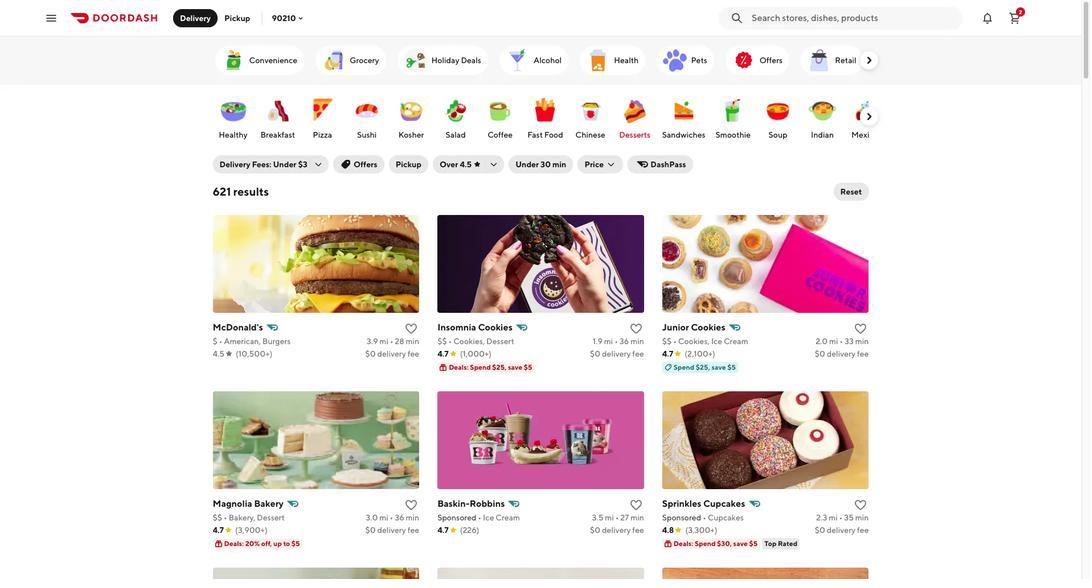 Task type: locate. For each thing, give the bounding box(es) containing it.
junior
[[662, 322, 689, 333]]

1 cookies from the left
[[478, 322, 513, 333]]

delivery down 1.9 mi • 36 min
[[602, 350, 631, 359]]

4.7 down insomnia
[[437, 350, 449, 359]]

fee for magnolia bakery
[[408, 526, 419, 535]]

(2,100+)
[[685, 350, 715, 359]]

0 horizontal spatial 36
[[395, 514, 404, 523]]

click to add this store to your saved list image
[[854, 322, 868, 336], [404, 499, 418, 513], [854, 499, 868, 513]]

offers
[[760, 56, 783, 65], [354, 160, 377, 169]]

2.0 mi • 33 min
[[816, 337, 869, 346]]

food
[[544, 130, 563, 140]]

0 horizontal spatial spend
[[470, 363, 491, 372]]

delivery inside button
[[180, 13, 211, 22]]

retail
[[835, 56, 856, 65]]

3 items, open order cart image
[[1008, 11, 1022, 25]]

3.5 mi • 27 min
[[592, 514, 644, 523]]

2 horizontal spatial spend
[[695, 540, 716, 548]]

$$
[[437, 337, 447, 346], [662, 337, 672, 346], [213, 514, 222, 523]]

$$ for junior
[[662, 337, 672, 346]]

dessert down the bakery
[[257, 514, 285, 523]]

holiday
[[431, 56, 459, 65]]

621 results
[[213, 185, 269, 198]]

2 cookies from the left
[[691, 322, 725, 333]]

$​0 for insomnia cookies
[[590, 350, 600, 359]]

$​0 delivery fee
[[365, 350, 419, 359], [590, 350, 644, 359], [815, 350, 869, 359], [365, 526, 419, 535], [590, 526, 644, 535], [815, 526, 869, 535]]

pickup right delivery button
[[224, 13, 250, 22]]

cupcakes up sponsored • cupcakes
[[703, 499, 745, 510]]

fee down 2.3 mi • 35 min at the right of page
[[857, 526, 869, 535]]

$​0 delivery fee down 2.0 mi • 33 min on the right bottom
[[815, 350, 869, 359]]

min for junior cookies
[[855, 337, 869, 346]]

1 vertical spatial 36
[[395, 514, 404, 523]]

$​0 for magnolia bakery
[[365, 526, 376, 535]]

$​0 delivery fee down 1.9 mi • 36 min
[[590, 350, 644, 359]]

min for baskin-robbins
[[631, 514, 644, 523]]

$$ down junior
[[662, 337, 672, 346]]

baskin-
[[437, 499, 470, 510]]

click to add this store to your saved list image up 1.9 mi • 36 min
[[629, 322, 643, 336]]

1 horizontal spatial 36
[[620, 337, 629, 346]]

min right 1.9
[[631, 337, 644, 346]]

pickup button up convenience image
[[218, 9, 257, 27]]

min inside button
[[552, 160, 566, 169]]

$​0 for junior cookies
[[815, 350, 825, 359]]

fee for baskin-robbins
[[632, 526, 644, 535]]

(226)
[[460, 526, 479, 535]]

$​0 down 3.0
[[365, 526, 376, 535]]

mi right 3.0
[[379, 514, 388, 523]]

0 vertical spatial delivery
[[180, 13, 211, 22]]

$25, down $$ • cookies, dessert
[[492, 363, 507, 372]]

under left 30
[[515, 160, 539, 169]]

fee down 1.9 mi • 36 min
[[632, 350, 644, 359]]

fee down 3.5 mi • 27 min
[[632, 526, 644, 535]]

spend down (3,300+)
[[695, 540, 716, 548]]

• right 3.0
[[390, 514, 393, 523]]

open menu image
[[44, 11, 58, 25]]

deals: down (1,000+)
[[449, 363, 469, 372]]

4.7 for baskin-robbins
[[437, 526, 449, 535]]

$
[[213, 337, 217, 346]]

0 vertical spatial next button of carousel image
[[863, 55, 874, 66]]

$​0 down 2.0 in the right bottom of the page
[[815, 350, 825, 359]]

1 sponsored from the left
[[437, 514, 476, 523]]

1 horizontal spatial delivery
[[220, 160, 250, 169]]

junior cookies
[[662, 322, 725, 333]]

0 vertical spatial 4.5
[[460, 160, 472, 169]]

$​0 delivery fee for junior cookies
[[815, 350, 869, 359]]

0 horizontal spatial under
[[273, 160, 296, 169]]

cookies up $$ • cookies, dessert
[[478, 322, 513, 333]]

0 horizontal spatial $$
[[213, 514, 222, 523]]

delivery for delivery
[[180, 13, 211, 22]]

$​0 for sprinkles cupcakes
[[815, 526, 825, 535]]

health link
[[580, 46, 645, 75]]

save down the (2,100+)
[[712, 363, 726, 372]]

$​0 delivery fee down 3.0 mi • 36 min on the left
[[365, 526, 419, 535]]

cream down robbins
[[496, 514, 520, 523]]

1 horizontal spatial under
[[515, 160, 539, 169]]

1 cookies, from the left
[[453, 337, 485, 346]]

2 cookies, from the left
[[678, 337, 710, 346]]

sprinkles
[[662, 499, 701, 510]]

delivery down "3.9 mi • 28 min"
[[377, 350, 406, 359]]

4.7 for magnolia bakery
[[213, 526, 224, 535]]

0 vertical spatial cream
[[724, 337, 748, 346]]

1 horizontal spatial cookies
[[691, 322, 725, 333]]

sponsored
[[437, 514, 476, 523], [662, 514, 701, 523]]

$$ down magnolia
[[213, 514, 222, 523]]

$​0 down 1.9
[[590, 350, 600, 359]]

click to add this store to your saved list image up 2.0 mi • 33 min on the right bottom
[[854, 322, 868, 336]]

4.5
[[460, 160, 472, 169], [213, 350, 224, 359]]

click to add this store to your saved list image for junior cookies
[[854, 322, 868, 336]]

$​0 delivery fee down "3.9 mi • 28 min"
[[365, 350, 419, 359]]

click to add this store to your saved list image up 3.5 mi • 27 min
[[629, 499, 643, 513]]

cream
[[724, 337, 748, 346], [496, 514, 520, 523]]

0 vertical spatial pickup button
[[218, 9, 257, 27]]

1 horizontal spatial $25,
[[696, 363, 710, 372]]

0 horizontal spatial 4.5
[[213, 350, 224, 359]]

1 horizontal spatial $$
[[437, 337, 447, 346]]

offers image
[[730, 47, 757, 74]]

delivery for magnolia bakery
[[377, 526, 406, 535]]

save for $30,
[[733, 540, 748, 548]]

0 vertical spatial ice
[[711, 337, 722, 346]]

next button of carousel image up mexican
[[863, 111, 874, 122]]

deals: left 20%
[[224, 540, 244, 548]]

click to add this store to your saved list image
[[404, 322, 418, 336], [629, 322, 643, 336], [629, 499, 643, 513]]

0 horizontal spatial sponsored
[[437, 514, 476, 523]]

1 vertical spatial next button of carousel image
[[863, 111, 874, 122]]

2.0
[[816, 337, 828, 346]]

ice up the (2,100+)
[[711, 337, 722, 346]]

$​0 delivery fee down 3.5 mi • 27 min
[[590, 526, 644, 535]]

click to add this store to your saved list image for magnolia bakery
[[404, 499, 418, 513]]

top rated
[[764, 540, 797, 548]]

4.7 down magnolia
[[213, 526, 224, 535]]

soup
[[769, 130, 787, 140]]

0 horizontal spatial deals:
[[224, 540, 244, 548]]

$$ • bakery, dessert
[[213, 514, 285, 523]]

fee down 3.0 mi • 36 min on the left
[[408, 526, 419, 535]]

ice down robbins
[[483, 514, 494, 523]]

grocery
[[350, 56, 379, 65]]

$​0
[[365, 350, 376, 359], [590, 350, 600, 359], [815, 350, 825, 359], [365, 526, 376, 535], [590, 526, 600, 535], [815, 526, 825, 535]]

min right 30
[[552, 160, 566, 169]]

33
[[845, 337, 854, 346]]

pets link
[[657, 46, 714, 75]]

36 right 3.0
[[395, 514, 404, 523]]

1 horizontal spatial 4.5
[[460, 160, 472, 169]]

• down robbins
[[478, 514, 481, 523]]

offers down the sushi
[[354, 160, 377, 169]]

$​0 down 2.3
[[815, 526, 825, 535]]

deals: down 4.8
[[674, 540, 693, 548]]

$25, down the (2,100+)
[[696, 363, 710, 372]]

0 horizontal spatial cookies,
[[453, 337, 485, 346]]

2 sponsored from the left
[[662, 514, 701, 523]]

min right 3.0
[[406, 514, 419, 523]]

$​0 down 3.5
[[590, 526, 600, 535]]

mi for mcdonald's
[[379, 337, 388, 346]]

save right $30,
[[733, 540, 748, 548]]

1 horizontal spatial offers
[[760, 56, 783, 65]]

next button of carousel image right retail
[[863, 55, 874, 66]]

sponsored • cupcakes
[[662, 514, 744, 523]]

click to add this store to your saved list image up 3.0 mi • 36 min on the left
[[404, 499, 418, 513]]

fee for sprinkles cupcakes
[[857, 526, 869, 535]]

$$ for insomnia
[[437, 337, 447, 346]]

offers right offers image
[[760, 56, 783, 65]]

$​0 down "3.9" at the left of the page
[[365, 350, 376, 359]]

delivery down 2.0 mi • 33 min on the right bottom
[[827, 350, 856, 359]]

fee for mcdonald's
[[408, 350, 419, 359]]

4.5 down "$"
[[213, 350, 224, 359]]

min right 28
[[406, 337, 419, 346]]

$ • american, burgers
[[213, 337, 291, 346]]

3.9
[[367, 337, 378, 346]]

0 vertical spatial cupcakes
[[703, 499, 745, 510]]

delivery down 2.3 mi • 35 min at the right of page
[[827, 526, 856, 535]]

0 horizontal spatial cream
[[496, 514, 520, 523]]

1 horizontal spatial deals:
[[449, 363, 469, 372]]

mexican
[[851, 130, 882, 140]]

min right '35'
[[855, 514, 869, 523]]

mi
[[379, 337, 388, 346], [604, 337, 613, 346], [829, 337, 838, 346], [379, 514, 388, 523], [605, 514, 614, 523], [829, 514, 838, 523]]

cookies
[[478, 322, 513, 333], [691, 322, 725, 333]]

dessert up (1,000+)
[[486, 337, 514, 346]]

fee down "3.9 mi • 28 min"
[[408, 350, 419, 359]]

• left 28
[[390, 337, 393, 346]]

0 horizontal spatial delivery
[[180, 13, 211, 22]]

fee for insomnia cookies
[[632, 350, 644, 359]]

click to add this store to your saved list image up "3.9 mi • 28 min"
[[404, 322, 418, 336]]

spend for deals: spend $30, save $5
[[695, 540, 716, 548]]

delivery fees: under $3
[[220, 160, 307, 169]]

cookies up $$ • cookies, ice cream at the right bottom
[[691, 322, 725, 333]]

reset
[[840, 187, 862, 196]]

• left 33
[[840, 337, 843, 346]]

dessert for insomnia cookies
[[486, 337, 514, 346]]

pickup down kosher
[[396, 160, 421, 169]]

min for insomnia cookies
[[631, 337, 644, 346]]

mi right 2.0 in the right bottom of the page
[[829, 337, 838, 346]]

mi for sprinkles cupcakes
[[829, 514, 838, 523]]

4.5 right the over
[[460, 160, 472, 169]]

$​0 delivery fee for sprinkles cupcakes
[[815, 526, 869, 535]]

1 vertical spatial pickup
[[396, 160, 421, 169]]

0 vertical spatial 36
[[620, 337, 629, 346]]

top
[[764, 540, 776, 548]]

mi right 1.9
[[604, 337, 613, 346]]

cookies, for junior
[[678, 337, 710, 346]]

min right 27
[[631, 514, 644, 523]]

alcohol link
[[499, 46, 569, 75]]

0 horizontal spatial ice
[[483, 514, 494, 523]]

sponsored down sprinkles
[[662, 514, 701, 523]]

min for sprinkles cupcakes
[[855, 514, 869, 523]]

deals: spend $25, save $5
[[449, 363, 532, 372]]

save down $$ • cookies, dessert
[[508, 363, 522, 372]]

pickup button
[[218, 9, 257, 27], [389, 155, 428, 174]]

$​0 delivery fee down 2.3 mi • 35 min at the right of page
[[815, 526, 869, 535]]

pets
[[691, 56, 707, 65]]

deals: 20% off, up to $5
[[224, 540, 300, 548]]

delivery down 3.0 mi • 36 min on the left
[[377, 526, 406, 535]]

next button of carousel image
[[863, 55, 874, 66], [863, 111, 874, 122]]

spend down (1,000+)
[[470, 363, 491, 372]]

1 vertical spatial delivery
[[220, 160, 250, 169]]

under 30 min
[[515, 160, 566, 169]]

mi right "3.9" at the left of the page
[[379, 337, 388, 346]]

36 right 1.9
[[620, 337, 629, 346]]

2 horizontal spatial $$
[[662, 337, 672, 346]]

1 vertical spatial ice
[[483, 514, 494, 523]]

36 for magnolia bakery
[[395, 514, 404, 523]]

$​0 delivery fee for magnolia bakery
[[365, 526, 419, 535]]

cookies, up the (2,100+)
[[678, 337, 710, 346]]

pickup
[[224, 13, 250, 22], [396, 160, 421, 169]]

cupcakes up $30,
[[708, 514, 744, 523]]

sponsored down baskin-
[[437, 514, 476, 523]]

delivery down 3.5 mi • 27 min
[[602, 526, 631, 535]]

1 vertical spatial dessert
[[257, 514, 285, 523]]

0 horizontal spatial cookies
[[478, 322, 513, 333]]

1 horizontal spatial sponsored
[[662, 514, 701, 523]]

delivery for sprinkles cupcakes
[[827, 526, 856, 535]]

cream up spend $25, save $5
[[724, 337, 748, 346]]

mi for magnolia bakery
[[379, 514, 388, 523]]

burgers
[[262, 337, 291, 346]]

$25,
[[492, 363, 507, 372], [696, 363, 710, 372]]

4.7 left the (226)
[[437, 526, 449, 535]]

offers button
[[333, 155, 384, 174]]

under 30 min button
[[509, 155, 573, 174]]

fees:
[[252, 160, 271, 169]]

mi right 2.3
[[829, 514, 838, 523]]

0 horizontal spatial pickup
[[224, 13, 250, 22]]

kosher
[[399, 130, 424, 140]]

$$ for magnolia
[[213, 514, 222, 523]]

sprinkles cupcakes
[[662, 499, 745, 510]]

click to add this store to your saved list image for cookies
[[629, 322, 643, 336]]

click to add this store to your saved list image up 2.3 mi • 35 min at the right of page
[[854, 499, 868, 513]]

spend down the (2,100+)
[[674, 363, 694, 372]]

deals:
[[449, 363, 469, 372], [224, 540, 244, 548], [674, 540, 693, 548]]

under left $3
[[273, 160, 296, 169]]

min
[[552, 160, 566, 169], [406, 337, 419, 346], [631, 337, 644, 346], [855, 337, 869, 346], [406, 514, 419, 523], [631, 514, 644, 523], [855, 514, 869, 523]]

2 under from the left
[[515, 160, 539, 169]]

to
[[283, 540, 290, 548]]

holiday deals link
[[397, 46, 488, 75]]

$5
[[524, 363, 532, 372], [727, 363, 736, 372], [291, 540, 300, 548], [749, 540, 758, 548]]

fee down 2.0 mi • 33 min on the right bottom
[[857, 350, 869, 359]]

results
[[233, 185, 269, 198]]

• up (3,300+)
[[703, 514, 706, 523]]

delivery for delivery fees: under $3
[[220, 160, 250, 169]]

cookies,
[[453, 337, 485, 346], [678, 337, 710, 346]]

1 horizontal spatial pickup
[[396, 160, 421, 169]]

mi right 3.5
[[605, 514, 614, 523]]

2 horizontal spatial save
[[733, 540, 748, 548]]

1 horizontal spatial cookies,
[[678, 337, 710, 346]]

spend
[[470, 363, 491, 372], [674, 363, 694, 372], [695, 540, 716, 548]]

$​0 for baskin-robbins
[[590, 526, 600, 535]]

rated
[[778, 540, 797, 548]]

cookies, up (1,000+)
[[453, 337, 485, 346]]

min right 33
[[855, 337, 869, 346]]

4.7 for insomnia cookies
[[437, 350, 449, 359]]

offers inside button
[[354, 160, 377, 169]]

0 horizontal spatial dessert
[[257, 514, 285, 523]]

$$ • cookies, dessert
[[437, 337, 514, 346]]

0 horizontal spatial $25,
[[492, 363, 507, 372]]

1 vertical spatial offers
[[354, 160, 377, 169]]

• right "$"
[[219, 337, 222, 346]]

4.7 down junior
[[662, 350, 673, 359]]

0 vertical spatial pickup
[[224, 13, 250, 22]]

1 vertical spatial cupcakes
[[708, 514, 744, 523]]

0 horizontal spatial offers
[[354, 160, 377, 169]]

0 vertical spatial dessert
[[486, 337, 514, 346]]

0 horizontal spatial save
[[508, 363, 522, 372]]

0 horizontal spatial pickup button
[[218, 9, 257, 27]]

1 horizontal spatial dessert
[[486, 337, 514, 346]]

3.0
[[366, 514, 378, 523]]

36
[[620, 337, 629, 346], [395, 514, 404, 523]]

1 vertical spatial pickup button
[[389, 155, 428, 174]]

$$ down insomnia
[[437, 337, 447, 346]]

grocery link
[[316, 46, 386, 75]]



Task type: describe. For each thing, give the bounding box(es) containing it.
1.9
[[593, 337, 603, 346]]

dashpass button
[[628, 155, 693, 174]]

cookies, for insomnia
[[453, 337, 485, 346]]

(3,300+)
[[685, 526, 717, 535]]

notification bell image
[[981, 11, 994, 25]]

breakfast
[[261, 130, 295, 140]]

off,
[[261, 540, 272, 548]]

4.5 inside 'button'
[[460, 160, 472, 169]]

3.0 mi • 36 min
[[366, 514, 419, 523]]

1.9 mi • 36 min
[[593, 337, 644, 346]]

4.8
[[662, 526, 674, 535]]

bakery
[[254, 499, 284, 510]]

2
[[1019, 8, 1022, 15]]

1 horizontal spatial pickup button
[[389, 155, 428, 174]]

mcdonald's
[[213, 322, 263, 333]]

spend for deals: spend $25, save $5
[[470, 363, 491, 372]]

delivery for insomnia cookies
[[602, 350, 631, 359]]

alcohol image
[[504, 47, 531, 74]]

pickup for pickup button to the top
[[224, 13, 250, 22]]

28
[[395, 337, 404, 346]]

• left 27
[[615, 514, 619, 523]]

bakery,
[[229, 514, 255, 523]]

90210
[[272, 13, 296, 22]]

american,
[[224, 337, 261, 346]]

sponsored for sprinkles
[[662, 514, 701, 523]]

$​0 delivery fee for mcdonald's
[[365, 350, 419, 359]]

deals: spend $30, save $5
[[674, 540, 758, 548]]

spend $25, save $5
[[674, 363, 736, 372]]

• down junior
[[673, 337, 677, 346]]

3.9 mi • 28 min
[[367, 337, 419, 346]]

cookies for insomnia cookies
[[478, 322, 513, 333]]

2 horizontal spatial deals:
[[674, 540, 693, 548]]

dessert for magnolia bakery
[[257, 514, 285, 523]]

1 next button of carousel image from the top
[[863, 55, 874, 66]]

2.3
[[816, 514, 827, 523]]

• down insomnia
[[448, 337, 452, 346]]

desserts
[[619, 130, 650, 140]]

grocery image
[[320, 47, 347, 74]]

delivery for baskin-robbins
[[602, 526, 631, 535]]

1 horizontal spatial spend
[[674, 363, 694, 372]]

pickup for the right pickup button
[[396, 160, 421, 169]]

deals
[[461, 56, 481, 65]]

reset button
[[834, 183, 869, 201]]

salad
[[446, 130, 466, 140]]

save for $25,
[[508, 363, 522, 372]]

35
[[844, 514, 854, 523]]

insomnia
[[437, 322, 476, 333]]

1 horizontal spatial cream
[[724, 337, 748, 346]]

dashpass
[[651, 160, 686, 169]]

• right 1.9
[[615, 337, 618, 346]]

health image
[[584, 47, 612, 74]]

$30,
[[717, 540, 732, 548]]

offers link
[[725, 46, 789, 75]]

click to add this store to your saved list image for robbins
[[629, 499, 643, 513]]

1 under from the left
[[273, 160, 296, 169]]

1 horizontal spatial ice
[[711, 337, 722, 346]]

2 button
[[1003, 7, 1026, 29]]

delivery for junior cookies
[[827, 350, 856, 359]]

1 $25, from the left
[[492, 363, 507, 372]]

over 4.5 button
[[433, 155, 504, 174]]

convenience link
[[215, 46, 304, 75]]

deals: for insomnia
[[449, 363, 469, 372]]

30
[[541, 160, 551, 169]]

2 next button of carousel image from the top
[[863, 111, 874, 122]]

$​0 for mcdonald's
[[365, 350, 376, 359]]

convenience image
[[220, 47, 247, 74]]

smoothie
[[716, 130, 751, 140]]

healthy
[[219, 130, 248, 140]]

chinese
[[576, 130, 605, 140]]

cookies for junior cookies
[[691, 322, 725, 333]]

1 horizontal spatial save
[[712, 363, 726, 372]]

(1,000+)
[[460, 350, 492, 359]]

retail link
[[801, 46, 863, 75]]

indian
[[811, 130, 834, 140]]

delivery for mcdonald's
[[377, 350, 406, 359]]

pets image
[[661, 47, 689, 74]]

mi for insomnia cookies
[[604, 337, 613, 346]]

retail image
[[805, 47, 833, 74]]

3.5
[[592, 514, 603, 523]]

sandwiches
[[662, 130, 705, 140]]

sponsored for baskin-
[[437, 514, 476, 523]]

magnolia bakery
[[213, 499, 284, 510]]

$$ • cookies, ice cream
[[662, 337, 748, 346]]

sponsored • ice cream
[[437, 514, 520, 523]]

holiday deals
[[431, 56, 481, 65]]

621
[[213, 185, 231, 198]]

mi for junior cookies
[[829, 337, 838, 346]]

over
[[440, 160, 458, 169]]

27
[[620, 514, 629, 523]]

1 vertical spatial cream
[[496, 514, 520, 523]]

price
[[585, 160, 604, 169]]

20%
[[245, 540, 260, 548]]

holiday deals image
[[402, 47, 429, 74]]

• down magnolia
[[224, 514, 227, 523]]

under inside under 30 min button
[[515, 160, 539, 169]]

convenience
[[249, 56, 297, 65]]

Store search: begin typing to search for stores available on DoorDash text field
[[752, 12, 956, 24]]

$​0 delivery fee for insomnia cookies
[[590, 350, 644, 359]]

2.3 mi • 35 min
[[816, 514, 869, 523]]

fast
[[527, 130, 543, 140]]

36 for insomnia cookies
[[620, 337, 629, 346]]

delivery button
[[173, 9, 218, 27]]

min for mcdonald's
[[406, 337, 419, 346]]

fast food
[[527, 130, 563, 140]]

magnolia
[[213, 499, 252, 510]]

pizza
[[313, 130, 332, 140]]

robbins
[[470, 499, 505, 510]]

sushi
[[357, 130, 377, 140]]

$​0 delivery fee for baskin-robbins
[[590, 526, 644, 535]]

mi for baskin-robbins
[[605, 514, 614, 523]]

click to add this store to your saved list image for sprinkles cupcakes
[[854, 499, 868, 513]]

• left '35'
[[839, 514, 843, 523]]

deals: for magnolia
[[224, 540, 244, 548]]

insomnia cookies
[[437, 322, 513, 333]]

0 vertical spatial offers
[[760, 56, 783, 65]]

4.7 for junior cookies
[[662, 350, 673, 359]]

2 $25, from the left
[[696, 363, 710, 372]]

fee for junior cookies
[[857, 350, 869, 359]]

health
[[614, 56, 639, 65]]

coffee
[[488, 130, 513, 140]]

min for magnolia bakery
[[406, 514, 419, 523]]

90210 button
[[272, 13, 305, 22]]

(3,900+)
[[235, 526, 267, 535]]

1 vertical spatial 4.5
[[213, 350, 224, 359]]

baskin-robbins
[[437, 499, 505, 510]]



Task type: vqa. For each thing, say whether or not it's contained in the screenshot.
(1,000+)
yes



